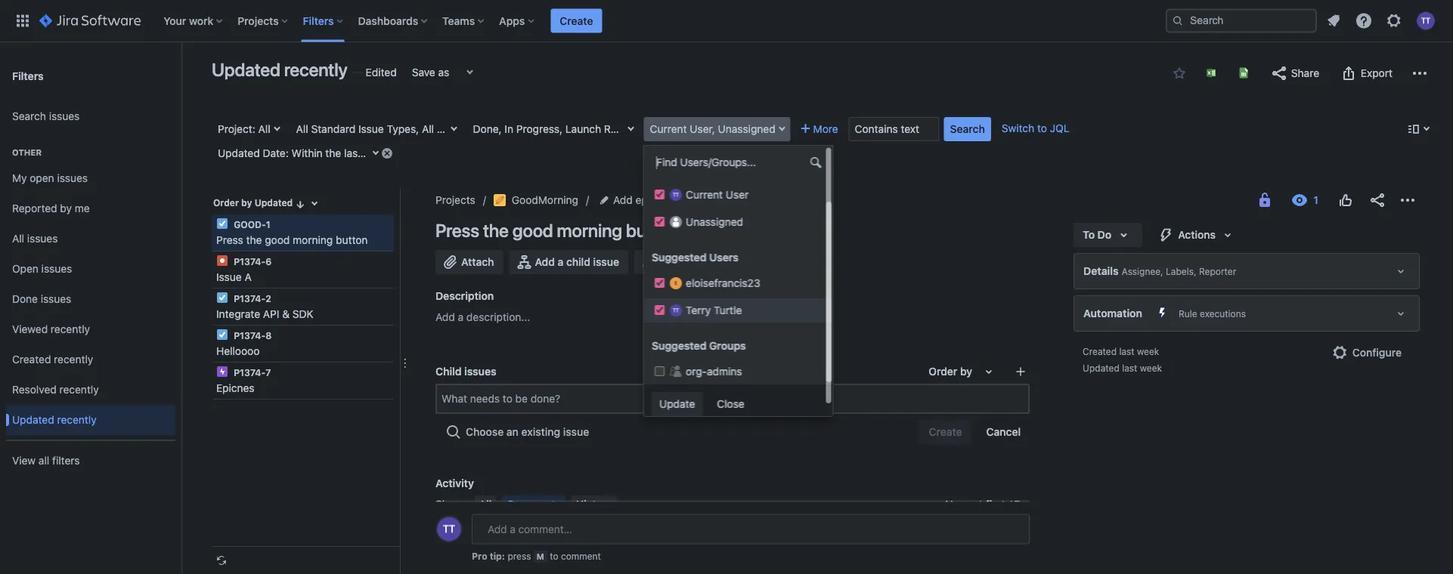 Task type: describe. For each thing, give the bounding box(es) containing it.
last for the
[[344, 147, 361, 160]]

created for created recently
[[12, 354, 51, 366]]

child issues
[[435, 366, 496, 378]]

newest
[[945, 499, 983, 511]]

filters
[[52, 455, 80, 467]]

description...
[[466, 311, 530, 324]]

reported
[[12, 202, 57, 215]]

actions image
[[1399, 191, 1417, 209]]

issues for all issues
[[27, 233, 58, 245]]

6
[[265, 256, 272, 267]]

goodmorning
[[512, 194, 578, 206]]

epicnes
[[216, 382, 254, 395]]

order by updated
[[213, 198, 293, 208]]

1 inside good-1 link
[[736, 194, 741, 206]]

done
[[12, 293, 38, 306]]

p1374- for issue a
[[234, 256, 265, 267]]

add epic button
[[597, 191, 661, 209]]

0 vertical spatial week
[[372, 147, 397, 160]]

issues for open issues
[[41, 263, 72, 275]]

by for me
[[60, 202, 72, 215]]

current user
[[685, 189, 748, 201]]

dashboards button
[[353, 9, 433, 33]]

0 vertical spatial to
[[720, 123, 731, 135]]

2 horizontal spatial issue
[[684, 256, 710, 268]]

2 task from the left
[[632, 123, 654, 135]]

1 horizontal spatial issue
[[358, 123, 384, 135]]

save as
[[412, 66, 449, 79]]

p1374- for integrate api & sdk
[[234, 293, 265, 304]]

1 vertical spatial filters
[[12, 69, 44, 82]]

resolved recently link
[[6, 375, 175, 405]]

recently down filters dropdown button
[[284, 59, 347, 80]]

updated down the project:
[[218, 147, 260, 160]]

recently for resolved recently link
[[59, 384, 99, 396]]

order for order by
[[929, 366, 957, 378]]

1 vertical spatial good-
[[234, 219, 266, 230]]

unassigned inside dropdown button
[[718, 123, 775, 135]]

profile image of terry turtle image
[[437, 517, 461, 542]]

my open issues link
[[6, 163, 175, 194]]

0 horizontal spatial good
[[265, 234, 290, 246]]

choose an existing issue button
[[435, 420, 598, 445]]

default image
[[809, 156, 822, 169]]

test,
[[693, 123, 717, 135]]

issues for done issues
[[41, 293, 71, 306]]

1 horizontal spatial 1
[[364, 147, 369, 160]]

task image for helloooo
[[216, 329, 228, 341]]

choose
[[466, 426, 504, 438]]

groups
[[709, 340, 746, 352]]

all left "sub-"
[[422, 123, 434, 135]]

add for add epic
[[613, 194, 633, 206]]

jql
[[1050, 122, 1069, 135]]

edited
[[366, 66, 397, 79]]

recently for viewed recently link
[[51, 323, 90, 336]]

p1374-7
[[231, 367, 271, 378]]

add a child issue button
[[509, 250, 628, 274]]

your profile and settings image
[[1417, 12, 1435, 30]]

search image
[[1172, 15, 1184, 27]]

as
[[438, 66, 449, 79]]

done issues
[[12, 293, 71, 306]]

Child issues field
[[437, 386, 1028, 413]]

projects button
[[233, 9, 294, 33]]

done,                                 in progress,                                 launch ready,                                 launched,                                 test,                                 to do
[[473, 123, 748, 135]]

notifications image
[[1325, 12, 1343, 30]]

close
[[717, 398, 744, 411]]

dashboards
[[358, 14, 418, 27]]

updated recently link
[[6, 405, 175, 435]]

pro
[[472, 552, 487, 562]]

issue a
[[216, 271, 252, 284]]

turtle
[[713, 304, 742, 317]]

suggested groups
[[651, 340, 746, 352]]

0 horizontal spatial press
[[216, 234, 243, 246]]

link
[[660, 256, 681, 268]]

to do button
[[1074, 223, 1142, 247]]

more
[[813, 123, 838, 135]]

all for all issues
[[12, 233, 24, 245]]

banner containing your work
[[0, 0, 1453, 42]]

history
[[576, 499, 612, 511]]

comments
[[507, 499, 561, 511]]

1 horizontal spatial morning
[[557, 220, 622, 241]]

p1374-2
[[231, 293, 271, 304]]

open in microsoft excel image
[[1205, 67, 1217, 79]]

export button
[[1332, 61, 1400, 85]]

sidebar navigation image
[[165, 60, 198, 91]]

m
[[537, 552, 544, 562]]

user
[[725, 189, 748, 201]]

add for add a child issue
[[535, 256, 555, 268]]

p1374- for epicnes
[[234, 367, 265, 378]]

all for all standard issue types,                                 all sub-task issue types,                                 bug,                                 epic,                                 story,                                 task
[[296, 123, 308, 135]]

1 horizontal spatial good
[[512, 220, 553, 241]]

all
[[38, 455, 49, 467]]

add for add a description...
[[435, 311, 455, 324]]

1 horizontal spatial button
[[626, 220, 678, 241]]

1 vertical spatial good-1
[[231, 219, 270, 230]]

order by button
[[920, 360, 1007, 384]]

1 types, from the left
[[387, 123, 419, 135]]

done,
[[473, 123, 502, 135]]

me
[[75, 202, 90, 215]]

teams button
[[438, 9, 490, 33]]

my open issues
[[12, 172, 88, 185]]

resolved recently
[[12, 384, 99, 396]]

search for search
[[950, 123, 985, 135]]

open issues link
[[6, 254, 175, 284]]

switch
[[1002, 122, 1034, 135]]

launch
[[565, 123, 601, 135]]

suggested users element
[[644, 271, 833, 324]]

by for updated
[[241, 198, 252, 208]]

appswitcher icon image
[[14, 12, 32, 30]]

1 vertical spatial week
[[1137, 346, 1159, 357]]

your work
[[163, 14, 213, 27]]

0 vertical spatial small image
[[1173, 67, 1185, 79]]

actions button
[[1148, 223, 1246, 247]]

details
[[1083, 265, 1119, 277]]

tip:
[[490, 552, 505, 562]]

details assignee, labels, reporter
[[1083, 265, 1236, 277]]

0 horizontal spatial morning
[[293, 234, 333, 246]]

close link
[[709, 393, 752, 417]]

2 vertical spatial week
[[1140, 363, 1162, 373]]

viewed
[[12, 323, 48, 336]]

admins
[[707, 366, 742, 378]]

current user,                                 unassigned button
[[644, 117, 791, 141]]

link issue
[[660, 256, 710, 268]]

sdk
[[293, 308, 314, 321]]

1 horizontal spatial the
[[325, 147, 341, 160]]

epic image
[[216, 366, 228, 378]]

search button
[[944, 117, 991, 141]]

created for created last week updated last week
[[1083, 346, 1117, 357]]

task image
[[216, 218, 228, 230]]

by inside dropdown button
[[960, 366, 972, 378]]

cancel button
[[977, 420, 1030, 445]]

help image
[[1355, 12, 1373, 30]]

press
[[508, 552, 531, 562]]

a
[[245, 271, 252, 284]]

other
[[12, 148, 42, 158]]

add a child issue
[[535, 256, 619, 268]]



Task type: locate. For each thing, give the bounding box(es) containing it.
add inside add a child issue button
[[535, 256, 555, 268]]

0 vertical spatial unassigned
[[718, 123, 775, 135]]

filters right projects popup button
[[303, 14, 334, 27]]

newest first
[[945, 499, 1006, 511]]

done,                                 in progress,                                 launch ready,                                 launched,                                 test,                                 to do button
[[467, 117, 748, 141]]

task image up integrate
[[216, 292, 228, 304]]

2 vertical spatial add
[[435, 311, 455, 324]]

press the good morning button down goodmorning
[[435, 220, 678, 241]]

1 horizontal spatial updated recently
[[212, 59, 347, 80]]

issues right open
[[41, 263, 72, 275]]

0 vertical spatial 1
[[364, 147, 369, 160]]

current inside dropdown button
[[650, 123, 687, 135]]

the down goodmorning icon
[[483, 220, 509, 241]]

vote options: no one has voted for this issue yet. image
[[1337, 191, 1355, 209]]

to right test,
[[720, 123, 731, 135]]

task image up helloooo
[[216, 329, 228, 341]]

open in google sheets image
[[1238, 67, 1250, 79]]

issue up remove criteria "image" in the top of the page
[[358, 123, 384, 135]]

1 task from the left
[[460, 123, 482, 135]]

order by updated link
[[212, 194, 308, 212]]

1 horizontal spatial by
[[241, 198, 252, 208]]

assignee,
[[1122, 266, 1163, 277]]

1 vertical spatial small image
[[294, 198, 306, 211]]

0 horizontal spatial issue
[[563, 426, 589, 438]]

press down projects link
[[435, 220, 479, 241]]

all inside the 'all' button
[[479, 499, 492, 511]]

1 horizontal spatial projects
[[435, 194, 475, 206]]

to right m in the bottom of the page
[[550, 552, 558, 562]]

0 vertical spatial order
[[213, 198, 239, 208]]

do up details
[[1098, 229, 1112, 241]]

ready,
[[604, 123, 637, 135]]

the
[[325, 147, 341, 160], [483, 220, 509, 241], [246, 234, 262, 246]]

p1374- up epicnes at the bottom left
[[234, 367, 265, 378]]

search for search issues
[[12, 110, 46, 123]]

current
[[650, 123, 687, 135], [685, 189, 722, 201]]

first
[[986, 499, 1006, 511]]

menu bar
[[471, 496, 620, 514]]

add left "epic"
[[613, 194, 633, 206]]

updated inside other group
[[12, 414, 54, 426]]

view all filters
[[12, 455, 80, 467]]

a for child
[[558, 256, 564, 268]]

1 horizontal spatial good-1
[[700, 194, 741, 206]]

integrate api & sdk
[[216, 308, 314, 321]]

1 vertical spatial add
[[535, 256, 555, 268]]

an
[[506, 426, 519, 438]]

2 horizontal spatial add
[[613, 194, 633, 206]]

task image
[[216, 292, 228, 304], [216, 329, 228, 341]]

reported by me link
[[6, 194, 175, 224]]

updated recently down projects popup button
[[212, 59, 347, 80]]

updated down date:
[[254, 198, 293, 208]]

updated down resolved
[[12, 414, 54, 426]]

created inside created last week updated last week
[[1083, 346, 1117, 357]]

viewed recently link
[[6, 315, 175, 345]]

good- down find users/groups... field at the top of page
[[700, 194, 736, 206]]

unassigned up find users/groups... field at the top of page
[[718, 123, 775, 135]]

issue right existing
[[563, 426, 589, 438]]

choose an existing issue
[[466, 426, 589, 438]]

Search field
[[1166, 9, 1317, 33]]

1 horizontal spatial types,
[[514, 123, 546, 135]]

by left create child image
[[960, 366, 972, 378]]

a
[[558, 256, 564, 268], [458, 311, 464, 324]]

issues right open on the top of the page
[[57, 172, 88, 185]]

recently for "updated recently" link
[[57, 414, 97, 426]]

1 horizontal spatial task
[[632, 123, 654, 135]]

child
[[435, 366, 462, 378]]

attach button
[[435, 250, 503, 274]]

jira software image
[[39, 12, 141, 30], [39, 12, 141, 30]]

morning
[[557, 220, 622, 241], [293, 234, 333, 246]]

newest first image
[[1009, 499, 1021, 511]]

0 vertical spatial last
[[344, 147, 361, 160]]

unassigned down good-1 link
[[685, 216, 743, 228]]

1 vertical spatial updated recently
[[12, 414, 97, 426]]

0 horizontal spatial to
[[720, 123, 731, 135]]

2 types, from the left
[[514, 123, 546, 135]]

morning down 'order by updated' link
[[293, 234, 333, 246]]

1 left remove criteria "image" in the top of the page
[[364, 147, 369, 160]]

1 vertical spatial current
[[685, 189, 722, 201]]

all right show:
[[479, 499, 492, 511]]

updated down projects popup button
[[212, 59, 280, 80]]

p1374- up a
[[234, 256, 265, 267]]

1 horizontal spatial to
[[1037, 122, 1047, 135]]

in
[[505, 123, 513, 135]]

task image for integrate api & sdk
[[216, 292, 228, 304]]

8
[[265, 330, 272, 341]]

updated recently down the 'resolved recently'
[[12, 414, 97, 426]]

current left user at the top
[[685, 189, 722, 201]]

project: all
[[218, 123, 270, 135]]

0 vertical spatial to
[[1037, 122, 1047, 135]]

0 vertical spatial add
[[613, 194, 633, 206]]

1 vertical spatial projects
[[435, 194, 475, 206]]

1 vertical spatial do
[[1098, 229, 1112, 241]]

1 vertical spatial order
[[929, 366, 957, 378]]

add down description
[[435, 311, 455, 324]]

suggested left users
[[651, 251, 706, 264]]

4 p1374- from the top
[[234, 367, 265, 378]]

1 horizontal spatial do
[[1098, 229, 1112, 241]]

1 vertical spatial last
[[1119, 346, 1135, 357]]

issue
[[358, 123, 384, 135], [485, 123, 511, 135], [216, 271, 242, 284]]

0 horizontal spatial small image
[[294, 198, 306, 211]]

1 down 'order by updated' link
[[266, 219, 270, 230]]

0 horizontal spatial the
[[246, 234, 262, 246]]

1 down find users/groups... field at the top of page
[[736, 194, 741, 206]]

recently for created recently link
[[54, 354, 93, 366]]

current for current user
[[685, 189, 722, 201]]

api
[[263, 308, 279, 321]]

filters inside dropdown button
[[303, 14, 334, 27]]

good- down order by updated on the left top of page
[[234, 219, 266, 230]]

2 horizontal spatial the
[[483, 220, 509, 241]]

add left child at top
[[535, 256, 555, 268]]

recently down resolved recently link
[[57, 414, 97, 426]]

good-1 link
[[700, 191, 741, 209]]

order by
[[929, 366, 972, 378]]

by inside other group
[[60, 202, 72, 215]]

good-1
[[700, 194, 741, 206], [231, 219, 270, 230]]

export
[[1361, 67, 1393, 79]]

all for all
[[479, 499, 492, 511]]

to
[[1037, 122, 1047, 135], [550, 552, 558, 562]]

p1374- up helloooo
[[234, 330, 265, 341]]

task right story,
[[632, 123, 654, 135]]

1 p1374- from the top
[[234, 256, 265, 267]]

1 horizontal spatial add
[[535, 256, 555, 268]]

create child image
[[1015, 366, 1027, 378]]

0 vertical spatial do
[[734, 123, 748, 135]]

all button
[[474, 496, 496, 514]]

2 vertical spatial last
[[1122, 363, 1137, 373]]

details element
[[1074, 253, 1420, 290]]

share image
[[1368, 191, 1387, 209]]

1 vertical spatial to
[[1083, 229, 1095, 241]]

bug,
[[549, 123, 571, 135]]

by left me
[[60, 202, 72, 215]]

view all filters link
[[6, 446, 175, 476]]

0 vertical spatial good-1
[[700, 194, 741, 206]]

0 horizontal spatial add
[[435, 311, 455, 324]]

0 horizontal spatial updated recently
[[12, 414, 97, 426]]

search up other
[[12, 110, 46, 123]]

issues up open issues at left
[[27, 233, 58, 245]]

1 vertical spatial a
[[458, 311, 464, 324]]

0 vertical spatial task image
[[216, 292, 228, 304]]

good-1 down order by updated on the left top of page
[[231, 219, 270, 230]]

created down "automation"
[[1083, 346, 1117, 357]]

None submit
[[651, 392, 702, 417]]

1 horizontal spatial issue
[[593, 256, 619, 268]]

a inside add a child issue button
[[558, 256, 564, 268]]

1 vertical spatial 1
[[736, 194, 741, 206]]

None checkbox
[[654, 190, 664, 200], [654, 305, 664, 315], [654, 367, 664, 377], [654, 190, 664, 200], [654, 305, 664, 315], [654, 367, 664, 377]]

1 horizontal spatial a
[[558, 256, 564, 268]]

good up 6
[[265, 234, 290, 246]]

projects inside popup button
[[238, 14, 279, 27]]

current user,                                 unassigned
[[650, 123, 775, 135]]

issue for add a child issue
[[593, 256, 619, 268]]

last for updated
[[1122, 363, 1137, 373]]

2 horizontal spatial issue
[[485, 123, 511, 135]]

link issue button
[[634, 250, 720, 274]]

0 vertical spatial updated recently
[[212, 59, 347, 80]]

open issues
[[12, 263, 72, 275]]

Search issues using keywords text field
[[849, 117, 940, 141]]

all
[[258, 123, 270, 135], [296, 123, 308, 135], [422, 123, 434, 135], [12, 233, 24, 245], [479, 499, 492, 511]]

child
[[566, 256, 590, 268]]

1 horizontal spatial small image
[[1173, 67, 1185, 79]]

configure
[[1352, 347, 1402, 359]]

0 vertical spatial suggested
[[651, 251, 706, 264]]

updated
[[212, 59, 280, 80], [218, 147, 260, 160], [254, 198, 293, 208], [1083, 363, 1119, 373], [12, 414, 54, 426]]

standard
[[311, 123, 355, 135]]

suggested for suggested users
[[651, 251, 706, 264]]

small image right order by updated on the left top of page
[[294, 198, 306, 211]]

0 horizontal spatial good-
[[234, 219, 266, 230]]

7
[[265, 367, 271, 378]]

created inside other group
[[12, 354, 51, 366]]

1 horizontal spatial order
[[929, 366, 957, 378]]

types, up remove criteria "image" in the top of the page
[[387, 123, 419, 135]]

a down description
[[458, 311, 464, 324]]

0 vertical spatial projects
[[238, 14, 279, 27]]

search left switch at the right top of page
[[950, 123, 985, 135]]

&
[[282, 308, 290, 321]]

issues
[[49, 110, 80, 123], [57, 172, 88, 185], [27, 233, 58, 245], [41, 263, 72, 275], [41, 293, 71, 306], [464, 366, 496, 378]]

1
[[364, 147, 369, 160], [736, 194, 741, 206], [266, 219, 270, 230]]

current for current user,                                 unassigned
[[650, 123, 687, 135]]

0 vertical spatial filters
[[303, 14, 334, 27]]

the down standard
[[325, 147, 341, 160]]

suggested for suggested groups
[[651, 340, 706, 352]]

add
[[613, 194, 633, 206], [535, 256, 555, 268], [435, 311, 455, 324]]

1 horizontal spatial to
[[1083, 229, 1095, 241]]

order for order by updated
[[213, 198, 239, 208]]

2 task image from the top
[[216, 329, 228, 341]]

to left jql
[[1037, 122, 1047, 135]]

small image
[[1173, 67, 1185, 79], [294, 198, 306, 211]]

filters up search issues
[[12, 69, 44, 82]]

0 horizontal spatial button
[[336, 234, 368, 246]]

primary element
[[9, 0, 1166, 42]]

helloooo
[[216, 345, 260, 358]]

settings image
[[1385, 12, 1403, 30]]

Find Users/Groups... field
[[651, 152, 825, 173]]

0 horizontal spatial good-1
[[231, 219, 270, 230]]

issues right the child
[[464, 366, 496, 378]]

issue for choose an existing issue
[[563, 426, 589, 438]]

small image inside 'order by updated' link
[[294, 198, 306, 211]]

a left child at top
[[558, 256, 564, 268]]

2 horizontal spatial by
[[960, 366, 972, 378]]

issue left progress,
[[485, 123, 511, 135]]

projects right "work"
[[238, 14, 279, 27]]

suggested up org-
[[651, 340, 706, 352]]

recently down viewed recently link
[[54, 354, 93, 366]]

epic
[[636, 194, 656, 206]]

1 vertical spatial suggested
[[651, 340, 706, 352]]

comment
[[561, 552, 601, 562]]

my
[[12, 172, 27, 185]]

add epic
[[613, 194, 656, 206]]

all up date:
[[258, 123, 270, 135]]

small image left 'open in microsoft excel' image
[[1173, 67, 1185, 79]]

updated inside created last week updated last week
[[1083, 363, 1119, 373]]

all issues link
[[6, 224, 175, 254]]

good-
[[700, 194, 736, 206], [234, 219, 266, 230]]

task left in
[[460, 123, 482, 135]]

issues up the viewed recently
[[41, 293, 71, 306]]

newest first button
[[936, 496, 1030, 514]]

Add a comment… field
[[472, 514, 1030, 545]]

1 vertical spatial to
[[550, 552, 558, 562]]

updated recently
[[212, 59, 347, 80], [12, 414, 97, 426]]

p1374-8
[[231, 330, 272, 341]]

1 horizontal spatial created
[[1083, 346, 1117, 357]]

to
[[720, 123, 731, 135], [1083, 229, 1095, 241]]

p1374- for helloooo
[[234, 330, 265, 341]]

projects for projects link
[[435, 194, 475, 206]]

within
[[292, 147, 323, 160]]

good down "goodmorning" link
[[512, 220, 553, 241]]

0 vertical spatial current
[[650, 123, 687, 135]]

updated down "automation"
[[1083, 363, 1119, 373]]

1 vertical spatial unassigned
[[685, 216, 743, 228]]

add inside add epic popup button
[[613, 194, 633, 206]]

all inside all issues link
[[12, 233, 24, 245]]

more button
[[795, 117, 844, 141]]

eloisefrancis23
[[685, 277, 760, 290]]

created down 'viewed'
[[12, 354, 51, 366]]

the up p1374-6
[[246, 234, 262, 246]]

issues for child issues
[[464, 366, 496, 378]]

0 horizontal spatial search
[[12, 110, 46, 123]]

0 horizontal spatial by
[[60, 202, 72, 215]]

create button
[[551, 9, 602, 33]]

open
[[12, 263, 38, 275]]

search inside button
[[950, 123, 985, 135]]

show:
[[435, 499, 465, 511]]

automation element
[[1074, 296, 1420, 332]]

current left user,
[[650, 123, 687, 135]]

1 horizontal spatial press
[[435, 220, 479, 241]]

activity
[[435, 477, 474, 490]]

switch to jql
[[1002, 122, 1069, 135]]

all standard issue types,                                 all sub-task issue types,                                 bug,                                 epic,                                 story,                                 task button
[[290, 117, 654, 141]]

0 horizontal spatial do
[[734, 123, 748, 135]]

0 vertical spatial a
[[558, 256, 564, 268]]

2
[[265, 293, 271, 304]]

0 horizontal spatial to
[[550, 552, 558, 562]]

banner
[[0, 0, 1453, 42]]

your
[[163, 14, 186, 27]]

2 vertical spatial 1
[[266, 219, 270, 230]]

0 horizontal spatial order
[[213, 198, 239, 208]]

goodmorning image
[[494, 194, 506, 206]]

types, right in
[[514, 123, 546, 135]]

by up p1374-6
[[241, 198, 252, 208]]

0 horizontal spatial task
[[460, 123, 482, 135]]

0 horizontal spatial projects
[[238, 14, 279, 27]]

updated recently inside other group
[[12, 414, 97, 426]]

1 suggested from the top
[[651, 251, 706, 264]]

1 horizontal spatial search
[[950, 123, 985, 135]]

projects left goodmorning icon
[[435, 194, 475, 206]]

order inside dropdown button
[[929, 366, 957, 378]]

rule executions
[[1179, 308, 1246, 319]]

button
[[626, 220, 678, 241], [336, 234, 368, 246]]

morning up child at top
[[557, 220, 622, 241]]

comments button
[[502, 496, 565, 514]]

other group
[[6, 132, 175, 440]]

remove criteria image
[[381, 147, 393, 159]]

a for description...
[[458, 311, 464, 324]]

issues up my open issues
[[49, 110, 80, 123]]

history button
[[571, 496, 617, 514]]

good-1 down find users/groups... field at the top of page
[[700, 194, 741, 206]]

0 horizontal spatial 1
[[266, 219, 270, 230]]

projects for projects popup button
[[238, 14, 279, 27]]

0 horizontal spatial press the good morning button
[[216, 234, 368, 246]]

2 p1374- from the top
[[234, 293, 265, 304]]

1 vertical spatial task image
[[216, 329, 228, 341]]

issue right 'link'
[[684, 256, 710, 268]]

press the good morning button up 6
[[216, 234, 368, 246]]

to up details
[[1083, 229, 1095, 241]]

0 horizontal spatial a
[[458, 311, 464, 324]]

issue down bug 'image'
[[216, 271, 242, 284]]

issue right child at top
[[593, 256, 619, 268]]

0 horizontal spatial filters
[[12, 69, 44, 82]]

date:
[[263, 147, 289, 160]]

2 suggested from the top
[[651, 340, 706, 352]]

p1374- up integrate
[[234, 293, 265, 304]]

0 horizontal spatial types,
[[387, 123, 419, 135]]

issues for search issues
[[49, 110, 80, 123]]

pro tip: press m to comment
[[472, 552, 601, 562]]

created recently
[[12, 354, 93, 366]]

epic,
[[574, 123, 598, 135]]

press down task icon
[[216, 234, 243, 246]]

p1374-
[[234, 256, 265, 267], [234, 293, 265, 304], [234, 330, 265, 341], [234, 367, 265, 378]]

all up "within"
[[296, 123, 308, 135]]

recently down created recently link
[[59, 384, 99, 396]]

2 horizontal spatial 1
[[736, 194, 741, 206]]

0 horizontal spatial issue
[[216, 271, 242, 284]]

bug image
[[216, 255, 228, 267]]

labels,
[[1166, 266, 1196, 277]]

issue
[[593, 256, 619, 268], [684, 256, 710, 268], [563, 426, 589, 438]]

project:
[[218, 123, 255, 135]]

0 horizontal spatial created
[[12, 354, 51, 366]]

0 vertical spatial good-
[[700, 194, 736, 206]]

3 p1374- from the top
[[234, 330, 265, 341]]

1 horizontal spatial press the good morning button
[[435, 220, 678, 241]]

1 horizontal spatial filters
[[303, 14, 334, 27]]

recently up "created recently"
[[51, 323, 90, 336]]

good
[[512, 220, 553, 241], [265, 234, 290, 246]]

1 horizontal spatial good-
[[700, 194, 736, 206]]

created recently link
[[6, 345, 175, 375]]

save as button
[[404, 60, 457, 85]]

add a description...
[[435, 311, 530, 324]]

done issues link
[[6, 284, 175, 315]]

None checkbox
[[654, 217, 664, 227], [654, 278, 664, 288], [654, 217, 664, 227], [654, 278, 664, 288]]

do up find users/groups... field at the top of page
[[734, 123, 748, 135]]

all up open
[[12, 233, 24, 245]]

1 task image from the top
[[216, 292, 228, 304]]

menu bar containing all
[[471, 496, 620, 514]]



Task type: vqa. For each thing, say whether or not it's contained in the screenshot.


